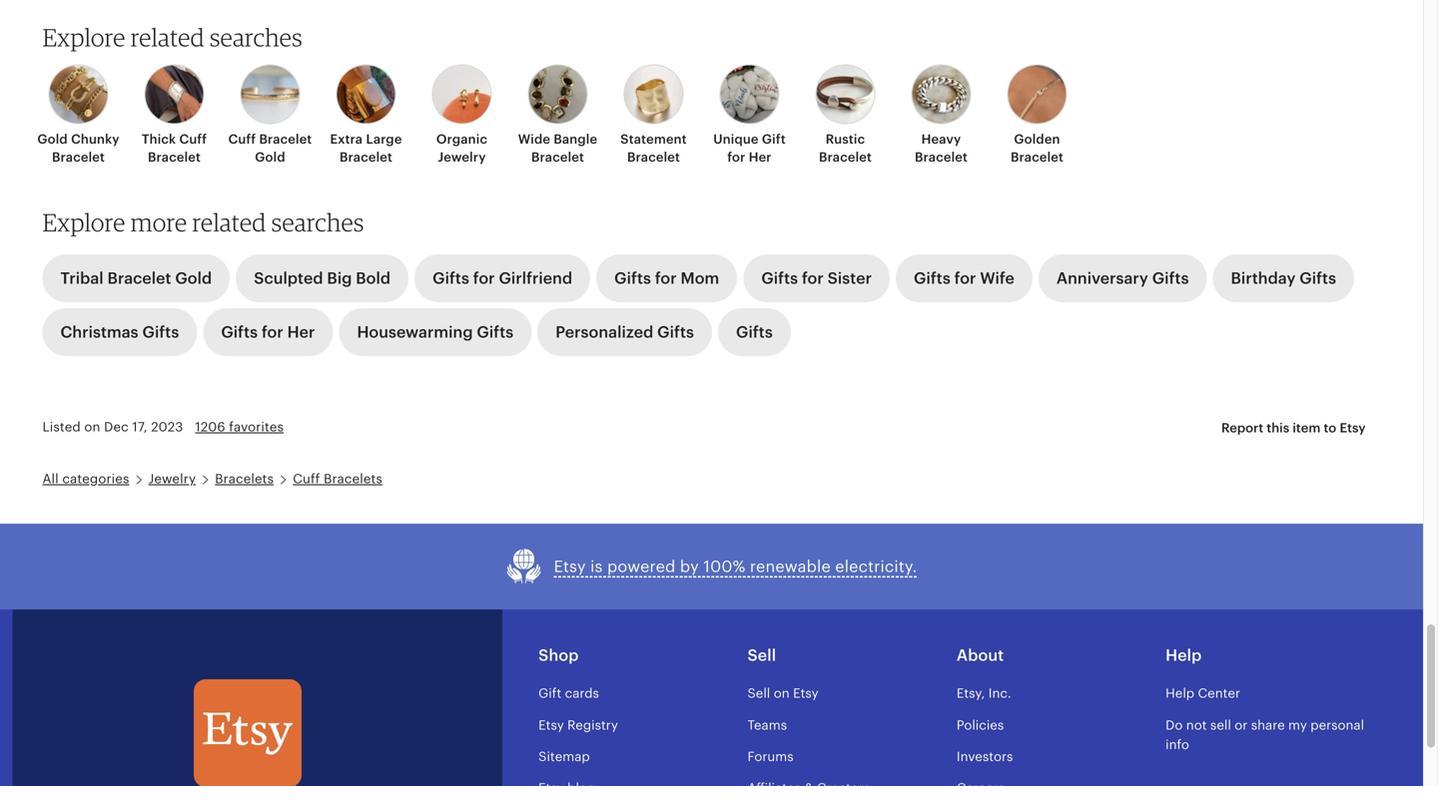 Task type: vqa. For each thing, say whether or not it's contained in the screenshot.
Explore More Related Searches
yes



Task type: describe. For each thing, give the bounding box(es) containing it.
gifts down the gifts for girlfriend link
[[477, 323, 514, 341]]

gifts down gifts for mom link
[[657, 323, 694, 341]]

birthday
[[1231, 270, 1296, 287]]

etsy inside button
[[1340, 421, 1366, 436]]

bracelet down rustic
[[819, 150, 872, 165]]

gifts down sculpted
[[221, 323, 258, 341]]

etsy, inc.
[[957, 687, 1011, 702]]

100%
[[703, 558, 745, 576]]

girlfriend
[[499, 270, 572, 287]]

0 horizontal spatial gift
[[538, 687, 561, 702]]

tribal
[[60, 270, 104, 287]]

personalized
[[555, 323, 653, 341]]

do
[[1166, 718, 1183, 733]]

not
[[1186, 718, 1207, 733]]

1 bracelets from the left
[[215, 472, 274, 487]]

gifts up the gifts link
[[761, 270, 798, 287]]

help for help
[[1166, 647, 1202, 665]]

gifts for girlfriend link
[[415, 255, 590, 302]]

christmas
[[60, 323, 138, 341]]

renewable
[[750, 558, 831, 576]]

gift cards
[[538, 687, 599, 702]]

more
[[131, 208, 187, 237]]

sell for sell
[[747, 647, 776, 665]]

christmas gifts link
[[42, 308, 197, 356]]

gifts link
[[718, 308, 791, 356]]

on for sell
[[774, 687, 790, 702]]

big
[[327, 270, 352, 287]]

gifts for sister
[[761, 270, 872, 287]]

all categories link
[[42, 472, 129, 487]]

christmas gifts
[[60, 323, 179, 341]]

gold for tribal bracelet gold
[[175, 270, 212, 287]]

cuff bracelet gold
[[228, 132, 312, 165]]

wide
[[518, 132, 550, 147]]

bold
[[356, 270, 391, 287]]

bracelet right tribal
[[107, 270, 171, 287]]

cards
[[565, 687, 599, 702]]

thick cuff bracelet link
[[132, 64, 216, 167]]

cuff bracelets
[[293, 472, 382, 487]]

mom
[[681, 270, 719, 287]]

forums link
[[747, 750, 794, 765]]

forums
[[747, 750, 794, 765]]

investors link
[[957, 750, 1013, 765]]

etsy up forums link
[[793, 687, 819, 702]]

gifts left wife
[[914, 270, 951, 287]]

gifts up housewarming gifts
[[433, 270, 469, 287]]

golden bracelet link
[[995, 64, 1079, 167]]

my
[[1288, 718, 1307, 733]]

her inside gifts for her link
[[287, 323, 315, 341]]

gold for cuff bracelet gold
[[255, 150, 285, 165]]

about
[[957, 647, 1004, 665]]

sculpted big bold
[[254, 270, 391, 287]]

bracelet inside statement bracelet
[[627, 150, 680, 165]]

sell
[[1210, 718, 1231, 733]]

statement
[[620, 132, 687, 147]]

heavy bracelet link
[[899, 64, 983, 167]]

sister
[[828, 270, 872, 287]]

sitemap link
[[538, 750, 590, 765]]

help for help center
[[1166, 687, 1194, 702]]

bracelet inside wide bangle bracelet
[[531, 150, 584, 165]]

1 vertical spatial searches
[[271, 208, 364, 237]]

rustic
[[826, 132, 865, 147]]

gifts right anniversary at top
[[1152, 270, 1189, 287]]

bracelet inside gold chunky bracelet
[[52, 150, 105, 165]]

explore related searches
[[42, 22, 302, 52]]

etsy inside button
[[554, 558, 586, 576]]

1206 favorites
[[195, 420, 284, 435]]

tribal bracelet gold link
[[42, 255, 230, 302]]

bracelets link
[[215, 472, 274, 487]]

large
[[366, 132, 402, 147]]

bracelet down heavy
[[915, 150, 968, 165]]

report
[[1221, 421, 1264, 436]]

for for gifts for mom
[[655, 270, 677, 287]]

info
[[1166, 738, 1189, 753]]

cuff bracelets link
[[293, 472, 382, 487]]

sell for sell on etsy
[[747, 687, 770, 702]]

gift cards link
[[538, 687, 599, 702]]

policies link
[[957, 718, 1004, 733]]

anniversary gifts link
[[1038, 255, 1207, 302]]

bangle
[[554, 132, 597, 147]]

rustic bracelet
[[819, 132, 872, 165]]

shop
[[538, 647, 579, 665]]

searches inside region
[[210, 22, 302, 52]]

gifts down gifts for sister link
[[736, 323, 773, 341]]

thick cuff bracelet
[[142, 132, 207, 165]]

related inside region
[[131, 22, 205, 52]]

sell on etsy
[[747, 687, 819, 702]]

electricity.
[[835, 558, 917, 576]]

explore more related searches
[[42, 208, 364, 237]]

categories
[[62, 472, 129, 487]]

explore related searches region
[[30, 22, 1393, 203]]

do not sell or share my personal info link
[[1166, 718, 1364, 753]]

golden
[[1014, 132, 1060, 147]]

or
[[1235, 718, 1248, 733]]

organic
[[436, 132, 487, 147]]

explore for explore related searches
[[42, 22, 125, 52]]



Task type: locate. For each thing, give the bounding box(es) containing it.
1 explore from the top
[[42, 22, 125, 52]]

gift inside unique gift for her
[[762, 132, 786, 147]]

gold left the chunky
[[37, 132, 68, 147]]

etsy, inc. link
[[957, 687, 1011, 702]]

her
[[749, 150, 772, 165], [287, 323, 315, 341]]

gifts for wife
[[914, 270, 1014, 287]]

on left dec
[[84, 420, 100, 435]]

1 vertical spatial gold
[[255, 150, 285, 165]]

explore inside region
[[42, 22, 125, 52]]

1 vertical spatial her
[[287, 323, 315, 341]]

sitemap
[[538, 750, 590, 765]]

for down sculpted
[[262, 323, 283, 341]]

wide bangle bracelet link
[[516, 64, 600, 167]]

etsy registry link
[[538, 718, 618, 733]]

etsy right to
[[1340, 421, 1366, 436]]

extra large bracelet link
[[324, 64, 408, 167]]

share
[[1251, 718, 1285, 733]]

1 horizontal spatial jewelry
[[438, 150, 486, 165]]

sell up teams link
[[747, 687, 770, 702]]

searches up sculpted big bold
[[271, 208, 364, 237]]

cuff inside "thick cuff bracelet"
[[179, 132, 207, 147]]

on up teams link
[[774, 687, 790, 702]]

bracelet down 'large'
[[340, 150, 392, 165]]

teams
[[747, 718, 787, 733]]

1 vertical spatial explore
[[42, 208, 125, 237]]

jewelry inside organic jewelry
[[438, 150, 486, 165]]

gifts down tribal bracelet gold
[[142, 323, 179, 341]]

extra
[[330, 132, 363, 147]]

unique
[[713, 132, 759, 147]]

wide bangle bracelet
[[518, 132, 597, 165]]

1 sell from the top
[[747, 647, 776, 665]]

cuff right "thick cuff bracelet"
[[228, 132, 256, 147]]

report this item to etsy
[[1221, 421, 1366, 436]]

2 vertical spatial gold
[[175, 270, 212, 287]]

related up "thick cuff bracelet" link
[[131, 22, 205, 52]]

center
[[1198, 687, 1240, 702]]

etsy,
[[957, 687, 985, 702]]

2 explore from the top
[[42, 208, 125, 237]]

gift right "unique"
[[762, 132, 786, 147]]

0 vertical spatial related
[[131, 22, 205, 52]]

1 horizontal spatial bracelets
[[324, 472, 382, 487]]

2023
[[151, 420, 183, 435]]

personal
[[1311, 718, 1364, 733]]

gold down explore more related searches
[[175, 270, 212, 287]]

gifts up 'personalized gifts'
[[614, 270, 651, 287]]

jewelry link
[[148, 472, 196, 487]]

1 horizontal spatial cuff
[[228, 132, 256, 147]]

0 vertical spatial searches
[[210, 22, 302, 52]]

bracelet down golden
[[1011, 150, 1064, 165]]

housewarming
[[357, 323, 473, 341]]

bracelet inside "extra large bracelet"
[[340, 150, 392, 165]]

do not sell or share my personal info
[[1166, 718, 1364, 753]]

searches up cuff bracelet gold link
[[210, 22, 302, 52]]

rustic bracelet link
[[803, 64, 887, 167]]

1 horizontal spatial gold
[[175, 270, 212, 287]]

gifts right birthday
[[1299, 270, 1336, 287]]

2 horizontal spatial cuff
[[293, 472, 320, 487]]

0 vertical spatial sell
[[747, 647, 776, 665]]

1 vertical spatial on
[[774, 687, 790, 702]]

17,
[[132, 420, 147, 435]]

gold up explore more related searches
[[255, 150, 285, 165]]

extra large bracelet
[[330, 132, 402, 165]]

gifts for mom
[[614, 270, 719, 287]]

cuff bracelet gold link
[[228, 64, 312, 167]]

for left sister
[[802, 270, 824, 287]]

gifts for her link
[[203, 308, 333, 356]]

1 vertical spatial related
[[192, 208, 266, 237]]

investors
[[957, 750, 1013, 765]]

2 bracelets from the left
[[324, 472, 382, 487]]

help up do
[[1166, 687, 1194, 702]]

0 vertical spatial gold
[[37, 132, 68, 147]]

jewelry down 2023
[[148, 472, 196, 487]]

chunky
[[71, 132, 119, 147]]

etsy is powered by 100% renewable electricity. button
[[506, 548, 917, 586]]

1 horizontal spatial her
[[749, 150, 772, 165]]

0 horizontal spatial on
[[84, 420, 100, 435]]

sell on etsy link
[[747, 687, 819, 702]]

related
[[131, 22, 205, 52], [192, 208, 266, 237]]

0 horizontal spatial bracelets
[[215, 472, 274, 487]]

etsy is powered by 100% renewable electricity.
[[554, 558, 917, 576]]

2 sell from the top
[[747, 687, 770, 702]]

cuff right thick
[[179, 132, 207, 147]]

teams link
[[747, 718, 787, 733]]

heavy bracelet
[[915, 132, 968, 165]]

item
[[1293, 421, 1321, 436]]

1 horizontal spatial gift
[[762, 132, 786, 147]]

her inside unique gift for her
[[749, 150, 772, 165]]

personalized gifts link
[[537, 308, 712, 356]]

organic jewelry link
[[420, 64, 504, 167]]

bracelet down bangle
[[531, 150, 584, 165]]

related right more
[[192, 208, 266, 237]]

0 horizontal spatial jewelry
[[148, 472, 196, 487]]

0 vertical spatial jewelry
[[438, 150, 486, 165]]

cuff for cuff bracelets
[[293, 472, 320, 487]]

cuff
[[179, 132, 207, 147], [228, 132, 256, 147], [293, 472, 320, 487]]

0 horizontal spatial gold
[[37, 132, 68, 147]]

help
[[1166, 647, 1202, 665], [1166, 687, 1194, 702]]

1 vertical spatial jewelry
[[148, 472, 196, 487]]

sculpted big bold link
[[236, 255, 409, 302]]

0 horizontal spatial cuff
[[179, 132, 207, 147]]

for for gifts for her
[[262, 323, 283, 341]]

sell
[[747, 647, 776, 665], [747, 687, 770, 702]]

for down "unique"
[[727, 150, 745, 165]]

inc.
[[988, 687, 1011, 702]]

cuff for cuff bracelet gold
[[228, 132, 256, 147]]

1 horizontal spatial on
[[774, 687, 790, 702]]

for for gifts for sister
[[802, 270, 824, 287]]

1 vertical spatial sell
[[747, 687, 770, 702]]

for left girlfriend
[[473, 270, 495, 287]]

bracelet down the chunky
[[52, 150, 105, 165]]

bracelet inside "thick cuff bracelet"
[[148, 150, 201, 165]]

gifts for her
[[221, 323, 315, 341]]

0 vertical spatial on
[[84, 420, 100, 435]]

0 vertical spatial explore
[[42, 22, 125, 52]]

0 vertical spatial gift
[[762, 132, 786, 147]]

gifts for girlfriend
[[433, 270, 572, 287]]

2 help from the top
[[1166, 687, 1194, 702]]

gold inside cuff bracelet gold
[[255, 150, 285, 165]]

for for gifts for girlfriend
[[473, 270, 495, 287]]

gifts for mom link
[[596, 255, 737, 302]]

personalized gifts
[[555, 323, 694, 341]]

jewelry down organic
[[438, 150, 486, 165]]

housewarming gifts
[[357, 323, 514, 341]]

1 vertical spatial help
[[1166, 687, 1194, 702]]

for inside unique gift for her
[[727, 150, 745, 165]]

0 vertical spatial help
[[1166, 647, 1202, 665]]

anniversary gifts
[[1056, 270, 1189, 287]]

etsy up the sitemap link
[[538, 718, 564, 733]]

sell up sell on etsy
[[747, 647, 776, 665]]

1 help from the top
[[1166, 647, 1202, 665]]

favorites
[[229, 420, 284, 435]]

cuff inside cuff bracelet gold
[[228, 132, 256, 147]]

0 horizontal spatial her
[[287, 323, 315, 341]]

her down "unique"
[[749, 150, 772, 165]]

gifts
[[433, 270, 469, 287], [614, 270, 651, 287], [761, 270, 798, 287], [914, 270, 951, 287], [1152, 270, 1189, 287], [1299, 270, 1336, 287], [142, 323, 179, 341], [221, 323, 258, 341], [477, 323, 514, 341], [657, 323, 694, 341], [736, 323, 773, 341]]

housewarming gifts link
[[339, 308, 531, 356]]

dec
[[104, 420, 129, 435]]

on for listed
[[84, 420, 100, 435]]

birthday gifts link
[[1213, 255, 1354, 302]]

by
[[680, 558, 699, 576]]

to
[[1324, 421, 1336, 436]]

bracelet left extra
[[259, 132, 312, 147]]

etsy left is
[[554, 558, 586, 576]]

explore up the gold chunky bracelet link
[[42, 22, 125, 52]]

gift
[[762, 132, 786, 147], [538, 687, 561, 702]]

0 vertical spatial her
[[749, 150, 772, 165]]

gold chunky bracelet link
[[36, 64, 120, 167]]

gift left the cards
[[538, 687, 561, 702]]

bracelet inside cuff bracelet gold
[[259, 132, 312, 147]]

2 horizontal spatial gold
[[255, 150, 285, 165]]

explore up tribal
[[42, 208, 125, 237]]

gold inside gold chunky bracelet
[[37, 132, 68, 147]]

help center
[[1166, 687, 1240, 702]]

thick
[[142, 132, 176, 147]]

for for gifts for wife
[[954, 270, 976, 287]]

registry
[[567, 718, 618, 733]]

gold chunky bracelet
[[37, 132, 119, 165]]

bracelet down thick
[[148, 150, 201, 165]]

for
[[727, 150, 745, 165], [473, 270, 495, 287], [655, 270, 677, 287], [802, 270, 824, 287], [954, 270, 976, 287], [262, 323, 283, 341]]

searches
[[210, 22, 302, 52], [271, 208, 364, 237]]

bracelet down statement
[[627, 150, 680, 165]]

bracelet
[[259, 132, 312, 147], [52, 150, 105, 165], [148, 150, 201, 165], [340, 150, 392, 165], [531, 150, 584, 165], [627, 150, 680, 165], [819, 150, 872, 165], [915, 150, 968, 165], [1011, 150, 1064, 165], [107, 270, 171, 287]]

1206 favorites link
[[195, 420, 284, 435]]

cuff right the bracelets link
[[293, 472, 320, 487]]

for left wife
[[954, 270, 976, 287]]

this
[[1267, 421, 1289, 436]]

her down sculpted
[[287, 323, 315, 341]]

1 vertical spatial gift
[[538, 687, 561, 702]]

explore for explore more related searches
[[42, 208, 125, 237]]

etsy
[[1340, 421, 1366, 436], [554, 558, 586, 576], [793, 687, 819, 702], [538, 718, 564, 733]]

help up help center link
[[1166, 647, 1202, 665]]

heavy
[[921, 132, 961, 147]]

powered
[[607, 558, 676, 576]]

help center link
[[1166, 687, 1240, 702]]

for left 'mom'
[[655, 270, 677, 287]]

1206
[[195, 420, 225, 435]]

birthday gifts
[[1231, 270, 1336, 287]]



